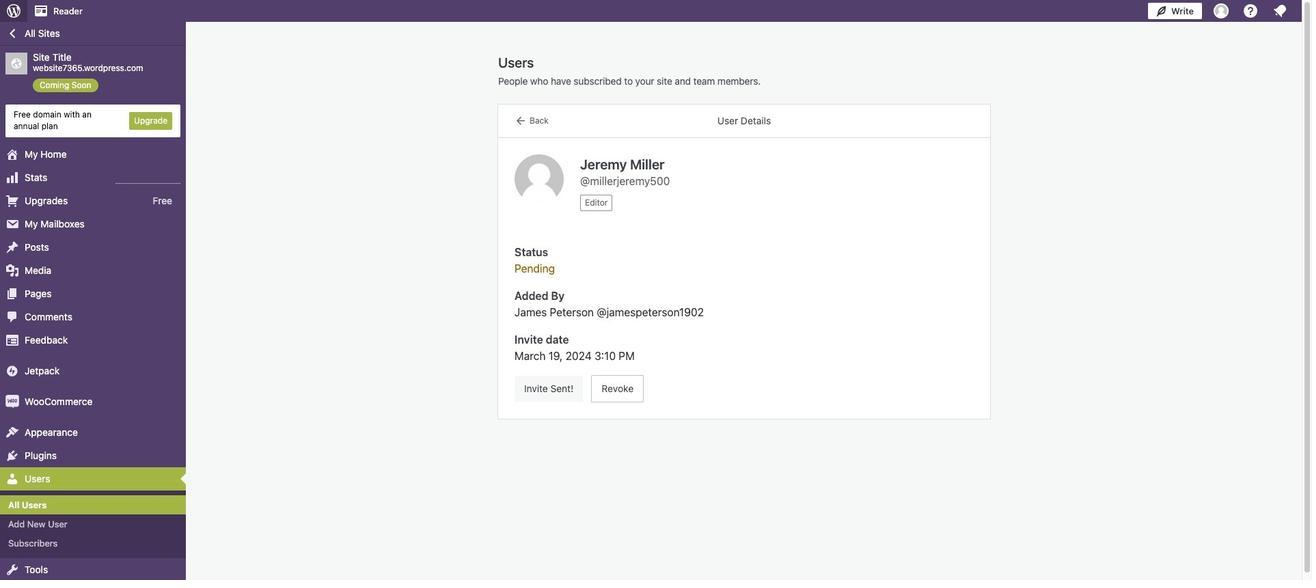 Task type: vqa. For each thing, say whether or not it's contained in the screenshot.
Time image
no



Task type: locate. For each thing, give the bounding box(es) containing it.
1 vertical spatial img image
[[5, 395, 19, 408]]

manage your sites image
[[5, 3, 22, 19]]

img image
[[5, 364, 19, 378], [5, 395, 19, 408]]

2 img image from the top
[[5, 395, 19, 408]]

0 vertical spatial img image
[[5, 364, 19, 378]]

manage your notifications image
[[1272, 3, 1288, 19]]

main content
[[498, 54, 990, 419]]

highest hourly views 0 image
[[115, 175, 180, 184]]



Task type: describe. For each thing, give the bounding box(es) containing it.
help image
[[1242, 3, 1259, 19]]

jeremy miller image
[[515, 154, 564, 204]]

my profile image
[[1214, 3, 1229, 18]]

1 img image from the top
[[5, 364, 19, 378]]



